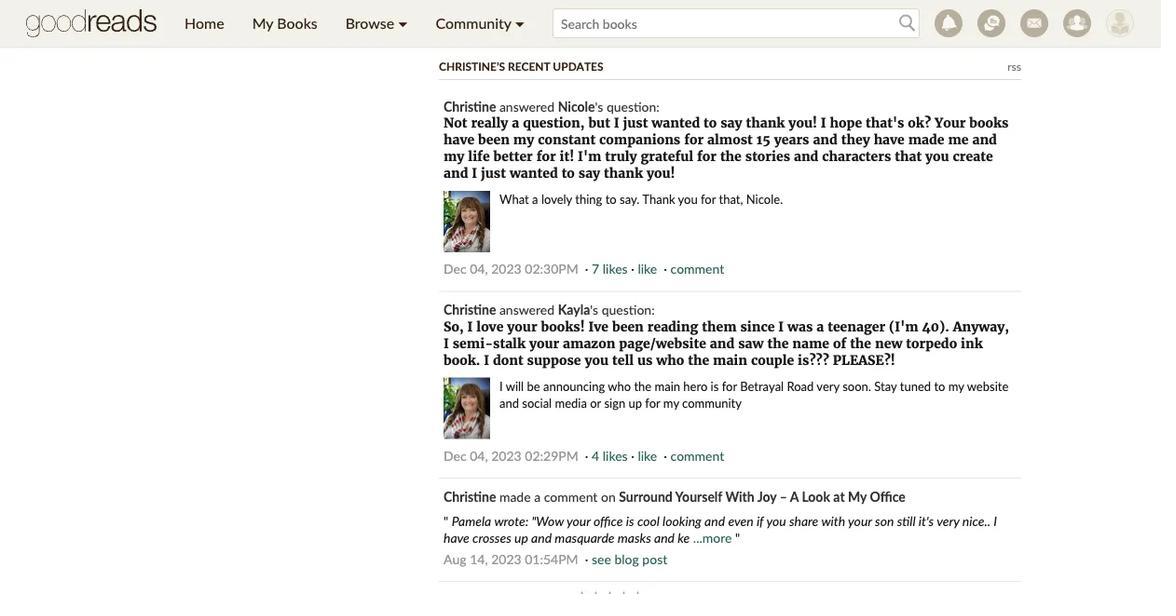 Task type: locate. For each thing, give the bounding box(es) containing it.
your
[[935, 114, 966, 131]]

been right 'not'
[[478, 131, 510, 148]]

1 vertical spatial likes
[[603, 261, 628, 277]]

browse ▾
[[345, 14, 408, 32]]

ok?
[[908, 114, 931, 131]]

book.
[[444, 352, 480, 368]]

years
[[774, 131, 809, 148]]

a right what
[[532, 192, 538, 207]]

0 vertical spatial very
[[817, 379, 840, 394]]

tuned
[[900, 379, 931, 394]]

1 vertical spatial up
[[514, 530, 528, 545]]

christine up 'not'
[[444, 98, 496, 114]]

semi-
[[453, 335, 493, 352]]

torpedo
[[906, 335, 957, 352]]

not
[[444, 114, 467, 131]]

1 vertical spatial answered
[[499, 302, 555, 318]]

made left me
[[908, 131, 945, 148]]

1 vertical spatial "
[[735, 530, 740, 545]]

books
[[277, 14, 318, 32]]

masks
[[618, 530, 651, 545]]

wanted
[[652, 114, 700, 131], [510, 165, 558, 182]]

christine link
[[444, 98, 496, 114], [444, 302, 496, 318], [444, 489, 496, 504]]

up inside " pamela wrote: "wow your office is cool looking and even if you share with your son still it's very nice.. i have crosses up and masquarde masks and ke
[[514, 530, 528, 545]]

"wow
[[532, 513, 564, 529]]

2 dec from the top
[[444, 448, 467, 463]]

and up ...more "
[[705, 513, 725, 529]]

dec 04, 2023 02:30pm link
[[444, 261, 578, 277]]

comment up them
[[671, 261, 724, 277]]

2023
[[491, 261, 522, 277], [491, 448, 522, 463], [491, 551, 522, 567]]

like link right 4 likes link
[[638, 448, 657, 463]]

0 horizontal spatial main
[[655, 379, 680, 394]]

1 vertical spatial made
[[499, 489, 531, 504]]

0 vertical spatial who
[[656, 352, 684, 368]]

media
[[555, 395, 587, 410]]

to inside i will be announcing who the main hero is for betrayal road very soon. stay tuned to my website and social media or sign up for my community
[[934, 379, 945, 394]]

04, for dec 04, 2023 02:30pm · 7 likes · like · comment
[[470, 261, 488, 277]]

's inside christine answered kayla 's question: so, i love your books! ive been reading them since i was a teenager (i'm 40). anyway, i semi-stalk your amazon page/website and saw the name of the new torpedo ink book. i dont suppose you tell us who the main couple is??? please?!
[[590, 302, 598, 318]]

say up thing
[[579, 165, 600, 182]]

1 vertical spatial main
[[655, 379, 680, 394]]

0 vertical spatial you!
[[789, 114, 817, 131]]

0 vertical spatial dec
[[444, 261, 467, 277]]

son
[[875, 513, 894, 529]]

0 horizontal spatial just
[[481, 165, 506, 182]]

1 horizontal spatial been
[[612, 318, 644, 335]]

lovely
[[541, 192, 572, 207]]

and right stories on the right of the page
[[794, 148, 819, 165]]

0 horizontal spatial "
[[444, 513, 448, 529]]

1 horizontal spatial is
[[711, 379, 719, 394]]

2023 down "crosses"
[[491, 551, 522, 567]]

who inside christine answered kayla 's question: so, i love your books! ive been reading them since i was a teenager (i'm 40). anyway, i semi-stalk your amazon page/website and saw the name of the new torpedo ink book. i dont suppose you tell us who the main couple is??? please?!
[[656, 352, 684, 368]]

1 vertical spatial christine feehan image
[[444, 378, 490, 439]]

thing
[[575, 192, 602, 207]]

christine link up 'not'
[[444, 98, 496, 114]]

comment up yourself
[[671, 448, 724, 463]]

nicole link
[[558, 98, 595, 114]]

Search for books to add to your shelves search field
[[553, 8, 920, 38]]

books!
[[541, 318, 585, 335]]

0 vertical spatial is
[[711, 379, 719, 394]]

my left website
[[949, 379, 964, 394]]

0 vertical spatial like
[[638, 261, 657, 277]]

1 like from the top
[[638, 261, 657, 277]]

3 2023 from the top
[[491, 551, 522, 567]]

2023 for 01:54pm
[[491, 551, 522, 567]]

menu containing home
[[171, 0, 539, 47]]

's
[[595, 98, 603, 114], [590, 302, 598, 318]]

2 like link from the top
[[638, 448, 657, 463]]

1 vertical spatial like
[[638, 448, 657, 463]]

0 horizontal spatial been
[[478, 131, 510, 148]]

to right tuned
[[934, 379, 945, 394]]

like
[[638, 261, 657, 277], [638, 448, 657, 463]]

and
[[813, 131, 838, 148], [973, 131, 997, 148], [794, 148, 819, 165], [444, 165, 468, 182], [710, 335, 735, 352], [500, 395, 519, 410], [705, 513, 725, 529], [531, 530, 552, 545], [654, 530, 675, 545]]

very inside i will be announcing who the main hero is for betrayal road very soon. stay tuned to my website and social media or sign up for my community
[[817, 379, 840, 394]]

main inside i will be announcing who the main hero is for betrayal road very soon. stay tuned to my website and social media or sign up for my community
[[655, 379, 680, 394]]

recent
[[508, 59, 550, 72]]

the
[[720, 148, 742, 165], [767, 335, 789, 352], [850, 335, 871, 352], [688, 352, 709, 368], [634, 379, 652, 394]]

teenager
[[828, 318, 886, 335]]

i right nice.. in the bottom of the page
[[994, 513, 997, 529]]

1 vertical spatial question:
[[602, 302, 655, 318]]

i left will
[[500, 379, 503, 394]]

1 vertical spatial very
[[937, 513, 960, 529]]

to left i'm
[[562, 165, 575, 182]]

a inside christine answered kayla 's question: so, i love your books! ive been reading them since i was a teenager (i'm 40). anyway, i semi-stalk your amazon page/website and saw the name of the new torpedo ink book. i dont suppose you tell us who the main couple is??? please?!
[[817, 318, 824, 335]]

2 christine link from the top
[[444, 302, 496, 318]]

0 vertical spatial christine feehan image
[[444, 191, 490, 252]]

1 vertical spatial christine link
[[444, 302, 496, 318]]

see blog post link
[[592, 551, 668, 567]]

wanted up grateful
[[652, 114, 700, 131]]

0 vertical spatial up
[[629, 395, 642, 410]]

1 horizontal spatial just
[[623, 114, 648, 131]]

0
[[439, 4, 447, 20], [485, 4, 493, 20]]

if
[[757, 513, 764, 529]]

40).
[[922, 318, 950, 335]]

0 vertical spatial wanted
[[652, 114, 700, 131]]

on
[[601, 489, 616, 504]]

1 vertical spatial who
[[608, 379, 631, 394]]

to left 15
[[704, 114, 717, 131]]

1 vertical spatial my
[[848, 489, 867, 504]]

04,
[[470, 261, 488, 277], [470, 448, 488, 463]]

made
[[908, 131, 945, 148], [499, 489, 531, 504]]

0 vertical spatial comment
[[671, 261, 724, 277]]

1 horizontal spatial 0
[[485, 4, 493, 20]]

2023 left 02:30pm
[[491, 261, 522, 277]]

up inside i will be announcing who the main hero is for betrayal road very soon. stay tuned to my website and social media or sign up for my community
[[629, 395, 642, 410]]

menu
[[171, 0, 539, 47]]

community
[[436, 14, 511, 32]]

1 vertical spatial comment link
[[671, 448, 724, 463]]

" down even
[[735, 530, 740, 545]]

see
[[592, 551, 611, 567]]

masquarde
[[555, 530, 615, 545]]

1 vertical spatial you!
[[647, 165, 675, 182]]

christine for so, i love your books! ive been reading them since i was a teenager (i'm 40). anyway, i semi-stalk your amazon page/website and saw the name of the new torpedo ink book. i dont suppose you tell us who the main couple is??? please?!
[[444, 302, 496, 318]]

your right love
[[507, 318, 537, 335]]

surround yourself with joy – a look at my office link
[[619, 489, 906, 504]]

1 horizontal spatial my
[[848, 489, 867, 504]]

christine link for really
[[444, 98, 496, 114]]

3 christine from the top
[[444, 489, 496, 504]]

joy
[[757, 489, 777, 504]]

been right ive
[[612, 318, 644, 335]]

"
[[444, 513, 448, 529], [735, 530, 740, 545]]

you! up thank on the top right of the page
[[647, 165, 675, 182]]

answered for question,
[[499, 98, 555, 114]]

0 vertical spatial just
[[623, 114, 648, 131]]

1 horizontal spatial made
[[908, 131, 945, 148]]

comment up "wow
[[544, 489, 598, 504]]

1 like link from the top
[[638, 261, 657, 277]]

up for for
[[629, 395, 642, 410]]

comment link for dec 04, 2023 02:30pm · 7 likes · like · comment
[[671, 261, 724, 277]]

likes for dec 04, 2023 02:30pm
[[603, 261, 628, 277]]

a
[[512, 114, 519, 131], [532, 192, 538, 207], [817, 318, 824, 335], [534, 489, 541, 504]]

christine inside christine answered nicole 's question: not really a question, but i just wanted to say thank you! i hope that's ok? your books have been my constant companions for almost 15 years and they have made me and my life better for it! i'm truly grateful for the stories and characters that you create and i just wanted to say thank you!
[[444, 98, 496, 114]]

0 vertical spatial likes
[[450, 4, 475, 20]]

0 horizontal spatial 0
[[439, 4, 447, 20]]

1 horizontal spatial say
[[721, 114, 742, 131]]

soon.
[[843, 379, 871, 394]]

...more link
[[693, 530, 732, 545]]

1 vertical spatial 's
[[590, 302, 598, 318]]

them
[[702, 318, 737, 335]]

i'm
[[578, 148, 601, 165]]

just
[[623, 114, 648, 131], [481, 165, 506, 182]]

who
[[656, 352, 684, 368], [608, 379, 631, 394]]

comment link up yourself
[[671, 448, 724, 463]]

up right sign
[[629, 395, 642, 410]]

likes right 4 on the bottom of page
[[603, 448, 628, 463]]

have left better
[[444, 131, 475, 148]]

1 horizontal spatial you!
[[789, 114, 817, 131]]

2 christine from the top
[[444, 302, 496, 318]]

0 horizontal spatial made
[[499, 489, 531, 504]]

0 vertical spatial answered
[[499, 98, 555, 114]]

question: inside christine answered kayla 's question: so, i love your books! ive been reading them since i was a teenager (i'm 40). anyway, i semi-stalk your amazon page/website and saw the name of the new torpedo ink book. i dont suppose you tell us who the main couple is??? please?!
[[602, 302, 655, 318]]

0 up christine's
[[439, 4, 447, 20]]

books
[[970, 114, 1009, 131]]

2023 for 02:29pm
[[491, 448, 522, 463]]

your up masquarde
[[567, 513, 591, 529]]

christine up so,
[[444, 302, 496, 318]]

my group discussions image
[[978, 9, 1006, 37]]

2 0 from the left
[[485, 4, 493, 20]]

truly
[[605, 148, 637, 165]]

0 vertical spatial made
[[908, 131, 945, 148]]

2 vertical spatial christine link
[[444, 489, 496, 504]]

christine link up pamela
[[444, 489, 496, 504]]

hero
[[683, 379, 708, 394]]

up down 'wrote:'
[[514, 530, 528, 545]]

christine link up so,
[[444, 302, 496, 318]]

pamela
[[452, 513, 491, 529]]

1 ▾ from the left
[[398, 14, 408, 32]]

the inside i will be announcing who the main hero is for betrayal road very soon. stay tuned to my website and social media or sign up for my community
[[634, 379, 652, 394]]

's inside christine answered nicole 's question: not really a question, but i just wanted to say thank you! i hope that's ok? your books have been my constant companions for almost 15 years and they have made me and my life better for it! i'm truly grateful for the stories and characters that you create and i just wanted to say thank you!
[[595, 98, 603, 114]]

1 vertical spatial just
[[481, 165, 506, 182]]

1 horizontal spatial thank
[[746, 114, 785, 131]]

like for 7 likes
[[638, 261, 657, 277]]

answered inside christine answered kayla 's question: so, i love your books! ive been reading them since i was a teenager (i'm 40). anyway, i semi-stalk your amazon page/website and saw the name of the new torpedo ink book. i dont suppose you tell us who the main couple is??? please?!
[[499, 302, 555, 318]]

2 comment link from the top
[[671, 448, 724, 463]]

the up hero at the right bottom of page
[[688, 352, 709, 368]]

0 horizontal spatial who
[[608, 379, 631, 394]]

have inside " pamela wrote: "wow your office is cool looking and even if you share with your son still it's very nice.. i have crosses up and masquarde masks and ke
[[444, 530, 470, 545]]

question: up ive
[[602, 302, 655, 318]]

2 vertical spatial christine
[[444, 489, 496, 504]]

and down will
[[500, 395, 519, 410]]

0 vertical spatial christine
[[444, 98, 496, 114]]

who inside i will be announcing who the main hero is for betrayal road very soon. stay tuned to my website and social media or sign up for my community
[[608, 379, 631, 394]]

you inside christine answered nicole 's question: not really a question, but i just wanted to say thank you! i hope that's ok? your books have been my constant companions for almost 15 years and they have made me and my life better for it! i'm truly grateful for the stories and characters that you create and i just wanted to say thank you!
[[926, 148, 949, 165]]

answered up 'stalk' at the left
[[499, 302, 555, 318]]

you
[[926, 148, 949, 165], [678, 192, 698, 207], [585, 352, 609, 368], [766, 513, 786, 529]]

1 04, from the top
[[470, 261, 488, 277]]

very
[[817, 379, 840, 394], [937, 513, 960, 529]]

tell
[[612, 352, 634, 368]]

betrayal
[[740, 379, 784, 394]]

question:
[[607, 98, 660, 114], [602, 302, 655, 318]]

0 vertical spatial main
[[713, 352, 747, 368]]

" left pamela
[[444, 513, 448, 529]]

they
[[841, 131, 870, 148]]

you! right 15
[[789, 114, 817, 131]]

say
[[721, 114, 742, 131], [579, 165, 600, 182]]

dec for dec 04, 2023 02:29pm · 4 likes · like · comment
[[444, 448, 467, 463]]

0 vertical spatial say
[[721, 114, 742, 131]]

nice..
[[963, 513, 991, 529]]

answered inside christine answered nicole 's question: not really a question, but i just wanted to say thank you! i hope that's ok? your books have been my constant companions for almost 15 years and they have made me and my life better for it! i'm truly grateful for the stories and characters that you create and i just wanted to say thank you!
[[499, 98, 555, 114]]

question: up "companions"
[[607, 98, 660, 114]]

have up aug
[[444, 530, 470, 545]]

0 vertical spatial 04,
[[470, 261, 488, 277]]

0 left comments
[[485, 4, 493, 20]]

0 horizontal spatial very
[[817, 379, 840, 394]]

1 horizontal spatial main
[[713, 352, 747, 368]]

likes up christine's
[[450, 4, 475, 20]]

christine feehan image for not really a question, but i just wanted to say thank you! i hope that's ok? your books have been my constant companions for almost 15 years and they have made me and my life better for it! i'm truly grateful for the stories and characters that you create and i just wanted to say thank you!
[[444, 191, 490, 252]]

1 dec from the top
[[444, 261, 467, 277]]

couple
[[751, 352, 794, 368]]

2 2023 from the top
[[491, 448, 522, 463]]

comment link up them
[[671, 261, 724, 277]]

hope
[[830, 114, 862, 131]]

and left saw
[[710, 335, 735, 352]]

2 vertical spatial 2023
[[491, 551, 522, 567]]

1 vertical spatial 2023
[[491, 448, 522, 463]]

0 vertical spatial christine link
[[444, 98, 496, 114]]

0 horizontal spatial is
[[626, 513, 634, 529]]

0 vertical spatial 's
[[595, 98, 603, 114]]

's up but
[[595, 98, 603, 114]]

updates
[[553, 59, 604, 72]]

's for but
[[595, 98, 603, 114]]

1 vertical spatial is
[[626, 513, 634, 529]]

0 horizontal spatial up
[[514, 530, 528, 545]]

2 like from the top
[[638, 448, 657, 463]]

1 comment link from the top
[[671, 261, 724, 277]]

christine feehan image
[[444, 191, 490, 252], [444, 378, 490, 439]]

i right so,
[[467, 318, 473, 335]]

you right if
[[766, 513, 786, 529]]

the left 15
[[720, 148, 742, 165]]

sign
[[604, 395, 626, 410]]

question: inside christine answered nicole 's question: not really a question, but i just wanted to say thank you! i hope that's ok? your books have been my constant companions for almost 15 years and they have made me and my life better for it! i'm truly grateful for the stories and characters that you create and i just wanted to say thank you!
[[607, 98, 660, 114]]

0 vertical spatial been
[[478, 131, 510, 148]]

like right the 7 likes link
[[638, 261, 657, 277]]

my right at
[[848, 489, 867, 504]]

the down us
[[634, 379, 652, 394]]

2023 left 02:29pm
[[491, 448, 522, 463]]

1 vertical spatial christine
[[444, 302, 496, 318]]

and right me
[[973, 131, 997, 148]]

0 vertical spatial like link
[[638, 261, 657, 277]]

0 horizontal spatial you!
[[647, 165, 675, 182]]

1 horizontal spatial "
[[735, 530, 740, 545]]

to left the say.
[[606, 192, 617, 207]]

main down them
[[713, 352, 747, 368]]

2 04, from the top
[[470, 448, 488, 463]]

1 christine feehan image from the top
[[444, 191, 490, 252]]

0 vertical spatial 2023
[[491, 261, 522, 277]]

04, up love
[[470, 261, 488, 277]]

the inside christine answered nicole 's question: not really a question, but i just wanted to say thank you! i hope that's ok? your books have been my constant companions for almost 15 years and they have made me and my life better for it! i'm truly grateful for the stories and characters that you create and i just wanted to say thank you!
[[720, 148, 742, 165]]

thank
[[642, 192, 675, 207]]

just up what
[[481, 165, 506, 182]]

1 vertical spatial say
[[579, 165, 600, 182]]

1 vertical spatial wanted
[[510, 165, 558, 182]]

dec up so,
[[444, 261, 467, 277]]

made up 'wrote:'
[[499, 489, 531, 504]]

1 horizontal spatial who
[[656, 352, 684, 368]]

04, up pamela
[[470, 448, 488, 463]]

very right it's at the bottom right
[[937, 513, 960, 529]]

christine link for i
[[444, 302, 496, 318]]

like right 4 likes link
[[638, 448, 657, 463]]

▾ inside dropdown button
[[398, 14, 408, 32]]

thank up stories on the right of the page
[[746, 114, 785, 131]]

for up 'community'
[[722, 379, 737, 394]]

2 christine feehan image from the top
[[444, 378, 490, 439]]

2 ▾ from the left
[[515, 14, 525, 32]]

's up ive
[[590, 302, 598, 318]]

answered
[[499, 98, 555, 114], [499, 302, 555, 318]]

stories
[[745, 148, 790, 165]]

like link
[[638, 261, 657, 277], [638, 448, 657, 463]]

aug 14, 2023 01:54pm link
[[444, 551, 578, 567]]

so,
[[444, 318, 464, 335]]

you right that
[[926, 148, 949, 165]]

you!
[[789, 114, 817, 131], [647, 165, 675, 182]]

christine inside christine answered kayla 's question: so, i love your books! ive been reading them since i was a teenager (i'm 40). anyway, i semi-stalk your amazon page/website and saw the name of the new torpedo ink book. i dont suppose you tell us who the main couple is??? please?!
[[444, 302, 496, 318]]

christine feehan image for so, i love your books! ive been reading them since i was a teenager (i'm 40). anyway, i semi-stalk your amazon page/website and saw the name of the new torpedo ink book. i dont suppose you tell us who the main couple is??? please?!
[[444, 378, 490, 439]]

1 horizontal spatial ▾
[[515, 14, 525, 32]]

1 answered from the top
[[499, 98, 555, 114]]

i left better
[[472, 165, 477, 182]]

0 vertical spatial "
[[444, 513, 448, 529]]

comment link
[[671, 261, 724, 277], [671, 448, 724, 463]]

have
[[444, 131, 475, 148], [874, 131, 905, 148], [444, 530, 470, 545]]

wanted up what
[[510, 165, 558, 182]]

will
[[506, 379, 524, 394]]

say left 15
[[721, 114, 742, 131]]

2 answered from the top
[[499, 302, 555, 318]]

you left tell
[[585, 352, 609, 368]]

and inside christine answered kayla 's question: so, i love your books! ive been reading them since i was a teenager (i'm 40). anyway, i semi-stalk your amazon page/website and saw the name of the new torpedo ink book. i dont suppose you tell us who the main couple is??? please?!
[[710, 335, 735, 352]]

my left books
[[252, 14, 273, 32]]

1 vertical spatial been
[[612, 318, 644, 335]]

1 christine from the top
[[444, 98, 496, 114]]

1 horizontal spatial up
[[629, 395, 642, 410]]

▾ right browse
[[398, 14, 408, 32]]

1 vertical spatial dec
[[444, 448, 467, 463]]

i left was
[[779, 318, 784, 335]]

1 vertical spatial comment
[[671, 448, 724, 463]]

▾ inside popup button
[[515, 14, 525, 32]]

main left hero at the right bottom of page
[[655, 379, 680, 394]]

1 horizontal spatial very
[[937, 513, 960, 529]]

answered for your
[[499, 302, 555, 318]]

2 vertical spatial likes
[[603, 448, 628, 463]]

who up sign
[[608, 379, 631, 394]]

1 2023 from the top
[[491, 261, 522, 277]]

for left it!
[[537, 148, 556, 165]]

for left almost
[[684, 131, 704, 148]]

1 vertical spatial 04,
[[470, 448, 488, 463]]

you right thank on the top right of the page
[[678, 192, 698, 207]]

0 vertical spatial my
[[252, 14, 273, 32]]

0 horizontal spatial ▾
[[398, 14, 408, 32]]

0 vertical spatial thank
[[746, 114, 785, 131]]

1 christine link from the top
[[444, 98, 496, 114]]

who right us
[[656, 352, 684, 368]]

saw
[[738, 335, 764, 352]]

comment
[[671, 261, 724, 277], [671, 448, 724, 463], [544, 489, 598, 504]]

1 vertical spatial like link
[[638, 448, 657, 463]]

0 vertical spatial question:
[[607, 98, 660, 114]]

and left they
[[813, 131, 838, 148]]

0 horizontal spatial my
[[252, 14, 273, 32]]

a right was
[[817, 318, 824, 335]]

amazon
[[563, 335, 615, 352]]

christine feehan image left what
[[444, 191, 490, 252]]

0 vertical spatial comment link
[[671, 261, 724, 277]]

ive
[[589, 318, 609, 335]]

i left semi- at the bottom left of the page
[[444, 335, 449, 352]]

new
[[875, 335, 903, 352]]

1 vertical spatial thank
[[604, 165, 643, 182]]



Task type: describe. For each thing, give the bounding box(es) containing it.
a inside christine answered nicole 's question: not really a question, but i just wanted to say thank you! i hope that's ok? your books have been my constant companions for almost 15 years and they have made me and my life better for it! i'm truly grateful for the stories and characters that you create and i just wanted to say thank you!
[[512, 114, 519, 131]]

browse ▾ button
[[332, 0, 422, 47]]

have right they
[[874, 131, 905, 148]]

your right 'stalk' at the left
[[529, 335, 559, 352]]

us
[[637, 352, 653, 368]]

love
[[477, 318, 504, 335]]

been inside christine answered nicole 's question: not really a question, but i just wanted to say thank you! i hope that's ok? your books have been my constant companions for almost 15 years and they have made me and my life better for it! i'm truly grateful for the stories and characters that you create and i just wanted to say thank you!
[[478, 131, 510, 148]]

" pamela wrote: "wow your office is cool looking and even if you share with your son still it's very nice.. i have crosses up and masquarde masks and ke
[[444, 513, 997, 545]]

is???
[[798, 352, 829, 368]]

so, i love your books! ive been reading them since i was a teenager (i'm 40). anyway, i semi-stalk your amazon page/website and saw the name of the new torpedo ink book. i dont suppose you tell us who the main couple is??? please?! link
[[444, 318, 1009, 368]]

crosses
[[473, 530, 511, 545]]

cool
[[637, 513, 660, 529]]

likes for dec 04, 2023 02:29pm
[[603, 448, 628, 463]]

still
[[897, 513, 916, 529]]

like for 4 likes
[[638, 448, 657, 463]]

question: for just
[[607, 98, 660, 114]]

me
[[948, 131, 969, 148]]

14,
[[470, 551, 488, 567]]

the right of in the right of the page
[[850, 335, 871, 352]]

4
[[592, 448, 599, 463]]

and down "wow
[[531, 530, 552, 545]]

very inside " pamela wrote: "wow your office is cool looking and even if you share with your son still it's very nice.. i have crosses up and masquarde masks and ke
[[937, 513, 960, 529]]

stay
[[874, 379, 897, 394]]

15
[[757, 131, 771, 148]]

look
[[802, 489, 830, 504]]

it!
[[560, 148, 574, 165]]

0 horizontal spatial wanted
[[510, 165, 558, 182]]

0 horizontal spatial say
[[579, 165, 600, 182]]

for left that, on the right top of page
[[701, 192, 716, 207]]

with
[[821, 513, 845, 529]]

or
[[590, 395, 601, 410]]

your left son
[[848, 513, 872, 529]]

my left "life"
[[444, 148, 465, 165]]

aug
[[444, 551, 467, 567]]

comment for dec 04, 2023 02:30pm · 7 likes · like · comment
[[671, 261, 724, 277]]

kayla link
[[558, 302, 590, 318]]

bob builder image
[[1106, 9, 1134, 37]]

question: for been
[[602, 302, 655, 318]]

(i'm
[[889, 318, 919, 335]]

blog
[[615, 551, 639, 567]]

browse
[[345, 14, 394, 32]]

name
[[792, 335, 829, 352]]

grateful
[[641, 148, 693, 165]]

made inside christine answered nicole 's question: not really a question, but i just wanted to say thank you! i hope that's ok? your books have been my constant companions for almost 15 years and they have made me and my life better for it! i'm truly grateful for the stories and characters that you create and i just wanted to say thank you!
[[908, 131, 945, 148]]

office
[[594, 513, 623, 529]]

nicole.
[[746, 192, 783, 207]]

that's
[[866, 114, 904, 131]]

you inside christine answered kayla 's question: so, i love your books! ive been reading them since i was a teenager (i'm 40). anyway, i semi-stalk your amazon page/website and saw the name of the new torpedo ink book. i dont suppose you tell us who the main couple is??? please?!
[[585, 352, 609, 368]]

christine made a comment on surround yourself with joy – a look at my office
[[444, 489, 906, 504]]

...more
[[693, 530, 732, 545]]

2023 for 02:30pm
[[491, 261, 522, 277]]

it's
[[919, 513, 934, 529]]

is inside " pamela wrote: "wow your office is cool looking and even if you share with your son still it's very nice.. i have crosses up and masquarde masks and ke
[[626, 513, 634, 529]]

comment link for dec 04, 2023 02:29pm · 4 likes · like · comment
[[671, 448, 724, 463]]

inbox image
[[1021, 9, 1049, 37]]

my left 'community'
[[663, 395, 679, 410]]

dont
[[493, 352, 524, 368]]

community ▾
[[436, 14, 525, 32]]

a
[[790, 489, 799, 504]]

social
[[522, 395, 552, 410]]

ke
[[678, 530, 690, 545]]

dec 04, 2023 02:30pm · 7 likes · like · comment
[[444, 261, 724, 277]]

you inside " pamela wrote: "wow your office is cool looking and even if you share with your son still it's very nice.. i have crosses up and masquarde masks and ke
[[766, 513, 786, 529]]

christine's
[[439, 59, 505, 72]]

community
[[682, 395, 742, 410]]

my right 'really'
[[513, 131, 534, 148]]

" inside " pamela wrote: "wow your office is cool looking and even if you share with your son still it's very nice.. i have crosses up and masquarde masks and ke
[[444, 513, 448, 529]]

christine's recent updates
[[439, 59, 604, 72]]

notifications image
[[935, 9, 963, 37]]

christine for not really a question, but i just wanted to say thank you! i hope that's ok? your books have been my constant companions for almost 15 years and they have made me and my life better for it! i'm truly grateful for the stories and characters that you create and i just wanted to say thank you!
[[444, 98, 496, 114]]

constant
[[538, 131, 596, 148]]

0 likes · 0 comments
[[439, 4, 555, 20]]

be
[[527, 379, 540, 394]]

post
[[642, 551, 668, 567]]

i left "hope"
[[821, 114, 826, 131]]

create
[[953, 148, 993, 165]]

been inside christine answered kayla 's question: so, i love your books! ive been reading them since i was a teenager (i'm 40). anyway, i semi-stalk your amazon page/website and saw the name of the new torpedo ink book. i dont suppose you tell us who the main couple is??? please?!
[[612, 318, 644, 335]]

yourself
[[675, 489, 722, 504]]

of
[[833, 335, 846, 352]]

...more "
[[693, 530, 740, 545]]

Search books text field
[[553, 8, 920, 38]]

what
[[500, 192, 529, 207]]

0 horizontal spatial thank
[[604, 165, 643, 182]]

announcing
[[543, 379, 605, 394]]

almost
[[707, 131, 753, 148]]

kayla
[[558, 302, 590, 318]]

is inside i will be announcing who the main hero is for betrayal road very soon. stay tuned to my website and social media or sign up for my community
[[711, 379, 719, 394]]

–
[[780, 489, 787, 504]]

i inside " pamela wrote: "wow your office is cool looking and even if you share with your son still it's very nice.. i have crosses up and masquarde masks and ke
[[994, 513, 997, 529]]

website
[[967, 379, 1009, 394]]

the right saw
[[767, 335, 789, 352]]

aug 14, 2023 01:54pm · see blog post
[[444, 551, 668, 567]]

like link for 7 likes
[[638, 261, 657, 277]]

and down 'not'
[[444, 165, 468, 182]]

anyway,
[[953, 318, 1009, 335]]

companions
[[599, 131, 681, 148]]

and left "ke" at the right
[[654, 530, 675, 545]]

main inside christine answered kayla 's question: so, i love your books! ive been reading them since i was a teenager (i'm 40). anyway, i semi-stalk your amazon page/website and saw the name of the new torpedo ink book. i dont suppose you tell us who the main couple is??? please?!
[[713, 352, 747, 368]]

was
[[788, 318, 813, 335]]

that
[[895, 148, 922, 165]]

my books link
[[238, 0, 332, 47]]

and inside i will be announcing who the main hero is for betrayal road very soon. stay tuned to my website and social media or sign up for my community
[[500, 395, 519, 410]]

1 0 from the left
[[439, 4, 447, 20]]

's for books!
[[590, 302, 598, 318]]

rss link
[[1008, 59, 1021, 72]]

road
[[787, 379, 814, 394]]

a up "wow
[[534, 489, 541, 504]]

friend requests image
[[1063, 9, 1091, 37]]

i inside i will be announcing who the main hero is for betrayal road very soon. stay tuned to my website and social media or sign up for my community
[[500, 379, 503, 394]]

i right but
[[614, 114, 619, 131]]

really
[[471, 114, 508, 131]]

comments
[[496, 4, 555, 20]]

stalk
[[493, 335, 526, 352]]

community ▾ button
[[422, 0, 539, 47]]

i left dont
[[484, 352, 489, 368]]

1 horizontal spatial wanted
[[652, 114, 700, 131]]

up for and
[[514, 530, 528, 545]]

for right sign
[[645, 395, 660, 410]]

reading
[[647, 318, 698, 335]]

2 vertical spatial comment
[[544, 489, 598, 504]]

what a lovely thing to say. thank you for that, nicole.
[[500, 192, 783, 207]]

comment for dec 04, 2023 02:29pm · 4 likes · like · comment
[[671, 448, 724, 463]]

for right grateful
[[697, 148, 717, 165]]

looking
[[663, 513, 702, 529]]

share
[[789, 513, 819, 529]]

dec 04, 2023 02:29pm · 4 likes · like · comment
[[444, 448, 724, 463]]

like link for 4 likes
[[638, 448, 657, 463]]

3 christine link from the top
[[444, 489, 496, 504]]

christine answered nicole 's question: not really a question, but i just wanted to say thank you! i hope that's ok? your books have been my constant companions for almost 15 years and they have made me and my life better for it! i'm truly grateful for the stories and characters that you create and i just wanted to say thank you!
[[444, 98, 1009, 182]]

04, for dec 04, 2023 02:29pm · 4 likes · like · comment
[[470, 448, 488, 463]]

▾ for browse ▾
[[398, 14, 408, 32]]

please?!
[[833, 352, 895, 368]]

home
[[185, 14, 224, 32]]

dec for dec 04, 2023 02:30pm · 7 likes · like · comment
[[444, 261, 467, 277]]

▾ for community ▾
[[515, 14, 525, 32]]



Task type: vqa. For each thing, say whether or not it's contained in the screenshot.
is in the " Pamela wrote: "Wow your office is cool looking and even if you share with your son still it's very nice.. I have crosses up and masquarde masks and ke
yes



